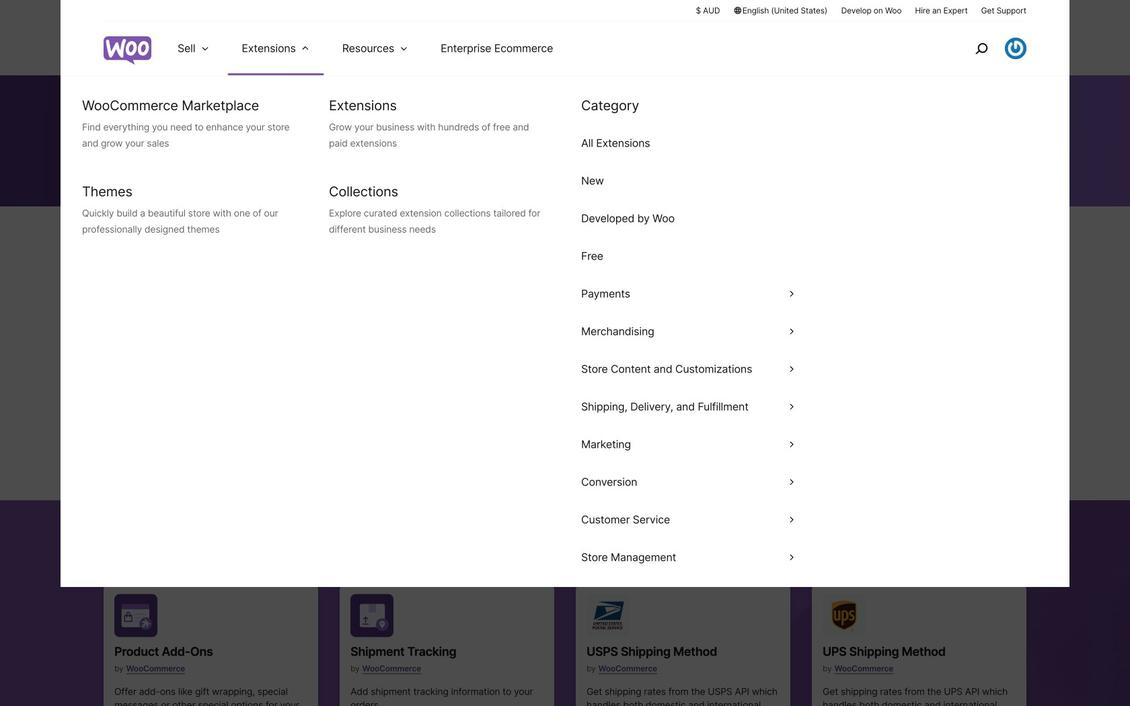 Task type: vqa. For each thing, say whether or not it's contained in the screenshot.
market
no



Task type: locate. For each thing, give the bounding box(es) containing it.
search image
[[971, 38, 992, 59]]

open account menu image
[[1005, 38, 1027, 59]]



Task type: describe. For each thing, give the bounding box(es) containing it.
service navigation menu element
[[947, 27, 1027, 70]]



